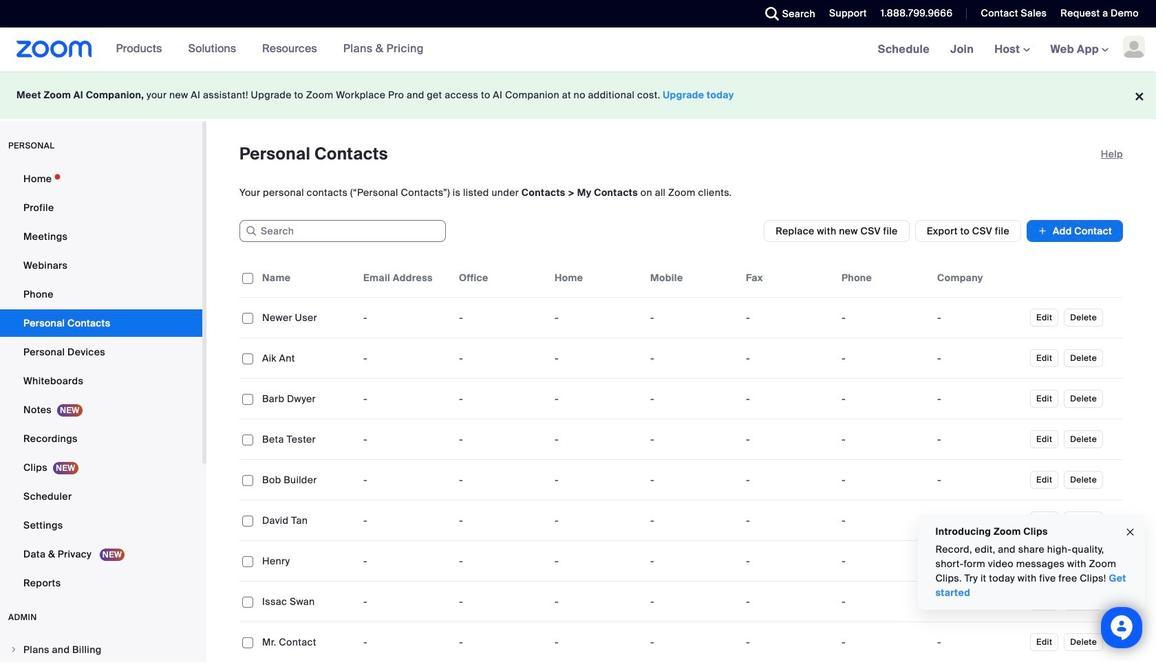 Task type: describe. For each thing, give the bounding box(es) containing it.
product information navigation
[[92, 28, 434, 72]]

meetings navigation
[[867, 28, 1156, 72]]

zoom logo image
[[17, 41, 92, 58]]



Task type: vqa. For each thing, say whether or not it's contained in the screenshot.
the Management inside the "User Management" menu item
no



Task type: locate. For each thing, give the bounding box(es) containing it.
application
[[239, 259, 1123, 663]]

menu item
[[0, 637, 202, 663]]

right image
[[10, 646, 18, 654]]

add image
[[1038, 224, 1047, 238]]

close image
[[1125, 525, 1136, 540]]

footer
[[0, 72, 1156, 119]]

cell
[[740, 304, 836, 332], [836, 304, 932, 332], [932, 304, 1027, 332], [740, 345, 836, 372], [836, 345, 932, 372], [932, 345, 1027, 372], [740, 385, 836, 413], [836, 385, 932, 413], [932, 385, 1027, 413], [740, 426, 836, 453], [836, 426, 932, 453], [932, 426, 1027, 453], [740, 467, 836, 494], [836, 467, 932, 494], [932, 467, 1027, 494], [740, 507, 836, 535], [836, 507, 932, 535], [932, 507, 1027, 535], [740, 548, 836, 575], [836, 548, 932, 575], [932, 548, 1027, 575], [740, 588, 836, 616], [836, 588, 932, 616], [932, 588, 1027, 616]]

banner
[[0, 28, 1156, 72]]

Search Contacts Input text field
[[239, 220, 446, 242]]

profile picture image
[[1123, 36, 1145, 58]]

personal menu menu
[[0, 165, 202, 599]]



